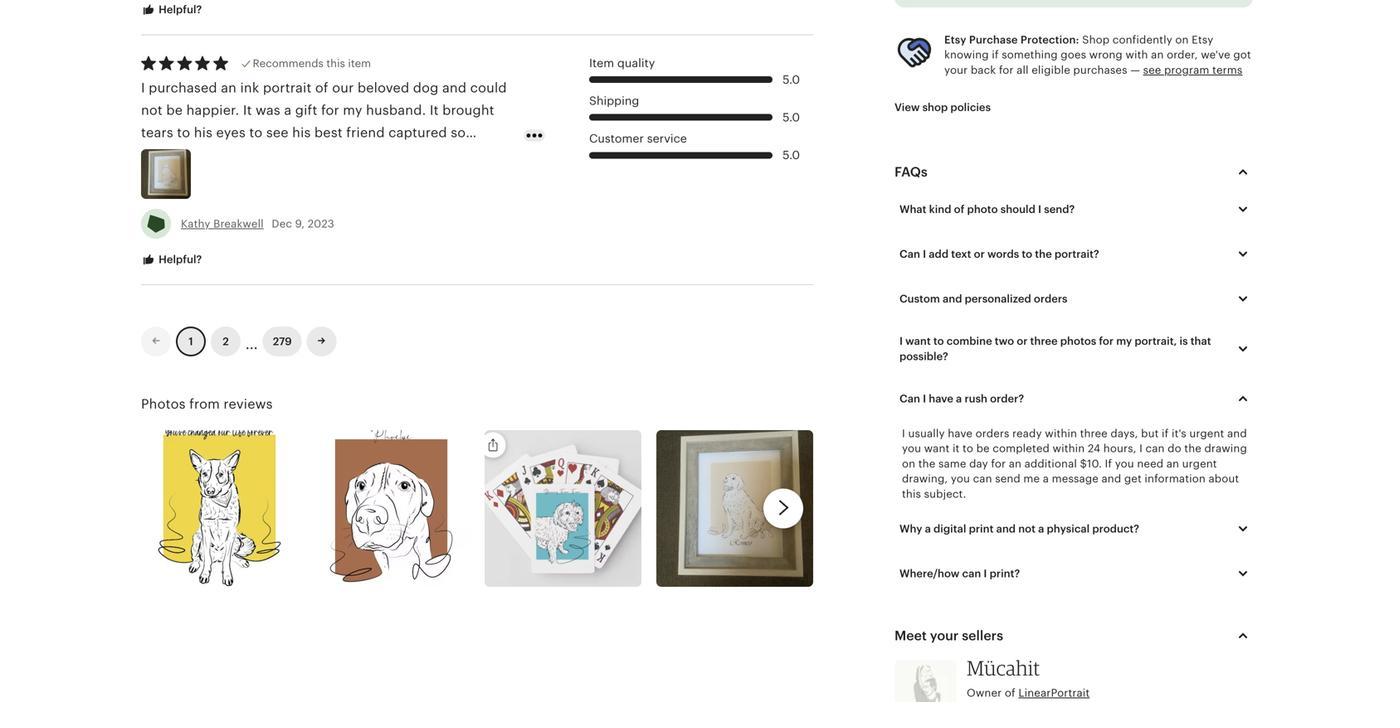 Task type: locate. For each thing, give the bounding box(es) containing it.
have left "rush" on the right bottom of page
[[929, 393, 953, 405]]

1 horizontal spatial three
[[1080, 428, 1108, 440]]

0 horizontal spatial if
[[992, 49, 999, 61]]

1 vertical spatial be
[[976, 443, 990, 455]]

1 horizontal spatial in
[[504, 148, 516, 163]]

2 5.0 from the top
[[783, 111, 800, 124]]

and right print
[[996, 523, 1016, 536]]

2 it from the left
[[430, 103, 439, 118]]

i left print?
[[984, 568, 987, 580]]

orders inside dropdown button
[[1034, 293, 1068, 305]]

i left purchased
[[141, 80, 145, 95]]

want
[[905, 335, 931, 348], [924, 443, 950, 455]]

1 horizontal spatial be
[[976, 443, 990, 455]]

this left item
[[326, 57, 345, 70]]

his down beautifully.
[[141, 171, 160, 186]]

can for can i add text or words to the portrait?
[[900, 248, 920, 261]]

0 horizontal spatial in
[[316, 193, 328, 208]]

0 horizontal spatial orders
[[976, 428, 1009, 440]]

0 horizontal spatial of
[[315, 80, 328, 95]]

do
[[1168, 443, 1181, 455]]

husband.
[[366, 103, 426, 118]]

—
[[1130, 64, 1140, 76]]

the down so
[[448, 148, 469, 163]]

1 vertical spatial is
[[1180, 335, 1188, 348]]

have inside i usually have orders ready within three days, but if it's urgent and you want it to be completed within 24 hours, i can do the drawing on the same day for an additional $10. if you need an urgent drawing, you can send me a message and get information about this subject.
[[948, 428, 973, 440]]

0 vertical spatial eyes
[[216, 125, 246, 140]]

0 vertical spatial your
[[944, 64, 968, 76]]

orders
[[1034, 293, 1068, 305], [976, 428, 1009, 440]]

etsy up we've
[[1192, 34, 1213, 46]]

helpful? up purchased
[[156, 3, 202, 16]]

1 vertical spatial captured
[[272, 148, 331, 163]]

helpful? button down the kathy
[[129, 245, 214, 276]]

why a digital print and not a physical product?
[[900, 523, 1139, 536]]

etsy inside shop confidently on etsy knowing if something goes wrong with an order, we've got your back for all eligible purchases —
[[1192, 34, 1213, 46]]

kathy breakwell dec 9, 2023
[[181, 218, 334, 230]]

0 vertical spatial orders
[[1034, 293, 1068, 305]]

1 can from the top
[[900, 248, 920, 261]]

to inside i usually have orders ready within three days, but if it's urgent and you want it to be completed within 24 hours, i can do the drawing on the same day for an additional $10. if you need an urgent drawing, you can send me a message and get information about this subject.
[[963, 443, 973, 455]]

0 vertical spatial helpful? button
[[129, 0, 214, 25]]

your inside shop confidently on etsy knowing if something goes wrong with an order, we've got your back for all eligible purchases —
[[944, 64, 968, 76]]

0 vertical spatial can
[[1146, 443, 1165, 455]]

1 it from the left
[[243, 103, 252, 118]]

keeps
[[274, 193, 312, 208]]

shop confidently on etsy knowing if something goes wrong with an order, we've got your back for all eligible purchases —
[[944, 34, 1251, 76]]

you down hours,
[[1115, 458, 1134, 470]]

1 vertical spatial want
[[924, 443, 950, 455]]

if left it's
[[1162, 428, 1169, 440]]

i left send?
[[1038, 203, 1042, 216]]

i inside i want to combine two or three photos for my portrait, is that possible?
[[900, 335, 903, 348]]

0 horizontal spatial etsy
[[944, 34, 966, 46]]

0 vertical spatial three
[[1030, 335, 1058, 348]]

1 vertical spatial your
[[930, 629, 959, 644]]

helpful? button up purchased
[[129, 0, 214, 25]]

eyes up mucahit
[[216, 125, 246, 140]]

the left portrait?
[[1035, 248, 1052, 261]]

ink
[[240, 80, 259, 95]]

an left ink
[[221, 80, 237, 95]]

on
[[1175, 34, 1189, 46], [902, 458, 915, 470]]

protection:
[[1021, 34, 1079, 46]]

0 horizontal spatial it
[[243, 103, 252, 118]]

digital
[[934, 523, 966, 536]]

1 horizontal spatial etsy
[[1192, 34, 1213, 46]]

2 horizontal spatial of
[[1005, 687, 1016, 700]]

1 vertical spatial my
[[1116, 335, 1132, 348]]

add
[[929, 248, 949, 261]]

0 horizontal spatial is
[[283, 171, 293, 186]]

can up usually
[[900, 393, 920, 405]]

1 vertical spatial can
[[900, 393, 920, 405]]

an inside i purchased an ink portrait of our beloved dog and could not be happier. it was a gift for my husband. it brought tears to his eyes to see his best friend captured so beautifully. mucahit captured his presence and the look in his eyes perfectly. he is very willing to help through communication and keeps in touch.
[[221, 80, 237, 95]]

this inside i usually have orders ready within three days, but if it's urgent and you want it to be completed within 24 hours, i can do the drawing on the same day for an additional $10. if you need an urgent drawing, you can send me a message and get information about this subject.
[[902, 488, 921, 501]]

and down if on the right bottom of the page
[[1102, 473, 1121, 486]]

1 vertical spatial have
[[948, 428, 973, 440]]

want inside i usually have orders ready within three days, but if it's urgent and you want it to be completed within 24 hours, i can do the drawing on the same day for an additional $10. if you need an urgent drawing, you can send me a message and get information about this subject.
[[924, 443, 950, 455]]

the right do
[[1184, 443, 1202, 455]]

tears
[[141, 125, 173, 140]]

linearportrait
[[1018, 687, 1090, 700]]

customer service
[[589, 132, 687, 145]]

of
[[315, 80, 328, 95], [954, 203, 965, 216], [1005, 687, 1016, 700]]

for right the photos
[[1099, 335, 1114, 348]]

you down usually
[[902, 443, 921, 455]]

i want to combine two or three photos for my portrait, is that possible?
[[900, 335, 1211, 363]]

view shop policies button
[[882, 93, 1003, 123]]

i usually have orders ready within three days, but if it's urgent and you want it to be completed within 24 hours, i can do the drawing on the same day for an additional $10. if you need an urgent drawing, you can send me a message and get information about this subject.
[[902, 428, 1247, 501]]

mücahit
[[967, 656, 1040, 681]]

1 vertical spatial in
[[316, 193, 328, 208]]

i inside dropdown button
[[1038, 203, 1042, 216]]

etsy purchase protection:
[[944, 34, 1079, 46]]

owner
[[967, 687, 1002, 700]]

1 vertical spatial if
[[1162, 428, 1169, 440]]

1 vertical spatial helpful?
[[156, 253, 202, 266]]

9,
[[295, 218, 305, 230]]

0 horizontal spatial my
[[343, 103, 362, 118]]

not inside dropdown button
[[1018, 523, 1036, 536]]

2 helpful? from the top
[[156, 253, 202, 266]]

of right owner at the right
[[1005, 687, 1016, 700]]

a left physical
[[1038, 523, 1044, 536]]

back
[[971, 64, 996, 76]]

three up the 24
[[1080, 428, 1108, 440]]

i up usually
[[923, 393, 926, 405]]

can left add
[[900, 248, 920, 261]]

not up tears
[[141, 103, 163, 118]]

1 horizontal spatial you
[[951, 473, 970, 486]]

1 vertical spatial on
[[902, 458, 915, 470]]

1 vertical spatial not
[[1018, 523, 1036, 536]]

0 vertical spatial is
[[283, 171, 293, 186]]

can i have a rush order?
[[900, 393, 1024, 405]]

can inside can i add text or words to the portrait? dropdown button
[[900, 248, 920, 261]]

of for mücahit
[[1005, 687, 1016, 700]]

helpful? down the kathy
[[156, 253, 202, 266]]

breakwell
[[213, 218, 264, 230]]

of left our
[[315, 80, 328, 95]]

can i add text or words to the portrait?
[[900, 248, 1099, 261]]

was
[[256, 103, 280, 118]]

have up it
[[948, 428, 973, 440]]

0 vertical spatial not
[[141, 103, 163, 118]]

policies
[[950, 101, 991, 114]]

5.0 for service
[[783, 149, 800, 162]]

5.0
[[783, 73, 800, 86], [783, 111, 800, 124], [783, 149, 800, 162]]

0 vertical spatial my
[[343, 103, 362, 118]]

2 vertical spatial can
[[962, 568, 981, 580]]

a right why
[[925, 523, 931, 536]]

i inside i purchased an ink portrait of our beloved dog and could not be happier. it was a gift for my husband. it brought tears to his eyes to see his best friend captured so beautifully. mucahit captured his presence and the look in his eyes perfectly. he is very willing to help through communication and keeps in touch.
[[141, 80, 145, 95]]

0 horizontal spatial be
[[166, 103, 183, 118]]

not inside i purchased an ink portrait of our beloved dog and could not be happier. it was a gift for my husband. it brought tears to his eyes to see his best friend captured so beautifully. mucahit captured his presence and the look in his eyes perfectly. he is very willing to help through communication and keeps in touch.
[[141, 103, 163, 118]]

if
[[1105, 458, 1112, 470]]

0 vertical spatial or
[[974, 248, 985, 261]]

a left gift
[[284, 103, 292, 118]]

0 vertical spatial have
[[929, 393, 953, 405]]

to
[[177, 125, 190, 140], [249, 125, 263, 140], [374, 171, 387, 186], [1022, 248, 1032, 261], [933, 335, 944, 348], [963, 443, 973, 455]]

in right look
[[504, 148, 516, 163]]

three for days,
[[1080, 428, 1108, 440]]

is right he at the top left of page
[[283, 171, 293, 186]]

1 helpful? button from the top
[[129, 0, 214, 25]]

want up possible?
[[905, 335, 931, 348]]

0 horizontal spatial eyes
[[163, 171, 193, 186]]

1 5.0 from the top
[[783, 73, 800, 86]]

you down the same on the bottom of page
[[951, 473, 970, 486]]

1 etsy from the left
[[944, 34, 966, 46]]

on inside shop confidently on etsy knowing if something goes wrong with an order, we've got your back for all eligible purchases —
[[1175, 34, 1189, 46]]

your inside dropdown button
[[930, 629, 959, 644]]

i up possible?
[[900, 335, 903, 348]]

0 horizontal spatial on
[[902, 458, 915, 470]]

1 vertical spatial helpful? button
[[129, 245, 214, 276]]

hours,
[[1103, 443, 1136, 455]]

photo
[[967, 203, 998, 216]]

item quality
[[589, 56, 655, 70]]

my left portrait,
[[1116, 335, 1132, 348]]

0 horizontal spatial see
[[266, 125, 289, 140]]

see right —
[[1143, 64, 1161, 76]]

be up day
[[976, 443, 990, 455]]

confidently
[[1113, 34, 1172, 46]]

on up order,
[[1175, 34, 1189, 46]]

1 vertical spatial 5.0
[[783, 111, 800, 124]]

if inside i usually have orders ready within three days, but if it's urgent and you want it to be completed within 24 hours, i can do the drawing on the same day for an additional $10. if you need an urgent drawing, you can send me a message and get information about this subject.
[[1162, 428, 1169, 440]]

a right me
[[1043, 473, 1049, 486]]

and up brought
[[442, 80, 467, 95]]

and up the through
[[420, 148, 445, 163]]

three inside i want to combine two or three photos for my portrait, is that possible?
[[1030, 335, 1058, 348]]

an
[[1151, 49, 1164, 61], [221, 80, 237, 95], [1009, 458, 1022, 470], [1167, 458, 1179, 470]]

not
[[141, 103, 163, 118], [1018, 523, 1036, 536]]

your right meet
[[930, 629, 959, 644]]

3 5.0 from the top
[[783, 149, 800, 162]]

1 vertical spatial see
[[266, 125, 289, 140]]

0 horizontal spatial not
[[141, 103, 163, 118]]

2023
[[308, 218, 334, 230]]

0 vertical spatial be
[[166, 103, 183, 118]]

i left add
[[923, 248, 926, 261]]

orders inside i usually have orders ready within three days, but if it's urgent and you want it to be completed within 24 hours, i can do the drawing on the same day for an additional $10. if you need an urgent drawing, you can send me a message and get information about this subject.
[[976, 428, 1009, 440]]

etsy up 'knowing'
[[944, 34, 966, 46]]

three inside i usually have orders ready within three days, but if it's urgent and you want it to be completed within 24 hours, i can do the drawing on the same day for an additional $10. if you need an urgent drawing, you can send me a message and get information about this subject.
[[1080, 428, 1108, 440]]

etsy
[[944, 34, 966, 46], [1192, 34, 1213, 46]]

0 vertical spatial helpful?
[[156, 3, 202, 16]]

1 vertical spatial or
[[1017, 335, 1028, 348]]

1 horizontal spatial orders
[[1034, 293, 1068, 305]]

orders up completed
[[976, 428, 1009, 440]]

to right it
[[963, 443, 973, 455]]

the up drawing, in the right bottom of the page
[[918, 458, 936, 470]]

1 horizontal spatial or
[[1017, 335, 1028, 348]]

his down happier.
[[194, 125, 213, 140]]

order?
[[990, 393, 1024, 405]]

in up 2023
[[316, 193, 328, 208]]

captured down husband.
[[388, 125, 447, 140]]

physical
[[1047, 523, 1090, 536]]

0 horizontal spatial this
[[326, 57, 345, 70]]

recommends
[[253, 57, 324, 70]]

have
[[929, 393, 953, 405], [948, 428, 973, 440]]

and right custom
[[943, 293, 962, 305]]

it
[[243, 103, 252, 118], [430, 103, 439, 118]]

can for can i have a rush order?
[[900, 393, 920, 405]]

…
[[246, 329, 258, 354]]

kathy breakwell link
[[181, 218, 264, 230]]

urgent up drawing
[[1189, 428, 1224, 440]]

for up send
[[991, 458, 1006, 470]]

or right 'text' on the right top of the page
[[974, 248, 985, 261]]

is inside i want to combine two or three photos for my portrait, is that possible?
[[1180, 335, 1188, 348]]

can left print?
[[962, 568, 981, 580]]

can inside "can i have a rush order?" dropdown button
[[900, 393, 920, 405]]

i
[[141, 80, 145, 95], [1038, 203, 1042, 216], [923, 248, 926, 261], [900, 335, 903, 348], [923, 393, 926, 405], [902, 428, 905, 440], [1139, 443, 1143, 455], [984, 568, 987, 580]]

1 horizontal spatial not
[[1018, 523, 1036, 536]]

1 horizontal spatial if
[[1162, 428, 1169, 440]]

captured up very
[[272, 148, 331, 163]]

1 horizontal spatial eyes
[[216, 125, 246, 140]]

0 vertical spatial want
[[905, 335, 931, 348]]

send
[[995, 473, 1021, 486]]

2 etsy from the left
[[1192, 34, 1213, 46]]

0 vertical spatial captured
[[388, 125, 447, 140]]

0 horizontal spatial captured
[[272, 148, 331, 163]]

1 horizontal spatial on
[[1175, 34, 1189, 46]]

your down 'knowing'
[[944, 64, 968, 76]]

and up drawing
[[1227, 428, 1247, 440]]

can up need at the bottom of page
[[1146, 443, 1165, 455]]

for left all
[[999, 64, 1014, 76]]

0 vertical spatial 5.0
[[783, 73, 800, 86]]

1 vertical spatial eyes
[[163, 171, 193, 186]]

eyes down beautifully.
[[163, 171, 193, 186]]

have for usually
[[948, 428, 973, 440]]

orders up i want to combine two or three photos for my portrait, is that possible?
[[1034, 293, 1068, 305]]

0 horizontal spatial you
[[902, 443, 921, 455]]

urgent up about
[[1182, 458, 1217, 470]]

service
[[647, 132, 687, 145]]

0 vertical spatial see
[[1143, 64, 1161, 76]]

it down dog
[[430, 103, 439, 118]]

is left that
[[1180, 335, 1188, 348]]

three left the photos
[[1030, 335, 1058, 348]]

have inside dropdown button
[[929, 393, 953, 405]]

the
[[448, 148, 469, 163], [1035, 248, 1052, 261], [1184, 443, 1202, 455], [918, 458, 936, 470]]

be
[[166, 103, 183, 118], [976, 443, 990, 455]]

of for what
[[954, 203, 965, 216]]

should
[[1001, 203, 1036, 216]]

2 vertical spatial 5.0
[[783, 149, 800, 162]]

for up 'best'
[[321, 103, 339, 118]]

1 horizontal spatial it
[[430, 103, 439, 118]]

of right the kind
[[954, 203, 965, 216]]

additional
[[1025, 458, 1077, 470]]

if down purchase
[[992, 49, 999, 61]]

or right two
[[1017, 335, 1028, 348]]

send?
[[1044, 203, 1075, 216]]

1 vertical spatial this
[[902, 488, 921, 501]]

my down our
[[343, 103, 362, 118]]

not left physical
[[1018, 523, 1036, 536]]

1 vertical spatial orders
[[976, 428, 1009, 440]]

to inside i want to combine two or three photos for my portrait, is that possible?
[[933, 335, 944, 348]]

1 horizontal spatial my
[[1116, 335, 1132, 348]]

be down purchased
[[166, 103, 183, 118]]

kind
[[929, 203, 951, 216]]

1 horizontal spatial is
[[1180, 335, 1188, 348]]

and
[[442, 80, 467, 95], [420, 148, 445, 163], [246, 193, 271, 208], [943, 293, 962, 305], [1227, 428, 1247, 440], [1102, 473, 1121, 486], [996, 523, 1016, 536]]

drawing,
[[902, 473, 948, 486]]

2 horizontal spatial you
[[1115, 458, 1134, 470]]

three for photos
[[1030, 335, 1058, 348]]

orders for personalized
[[1034, 293, 1068, 305]]

0 vertical spatial of
[[315, 80, 328, 95]]

words
[[987, 248, 1019, 261]]

usually
[[908, 428, 945, 440]]

1 horizontal spatial of
[[954, 203, 965, 216]]

with
[[1126, 49, 1148, 61]]

1 vertical spatial of
[[954, 203, 965, 216]]

subject.
[[924, 488, 966, 501]]

or inside i want to combine two or three photos for my portrait, is that possible?
[[1017, 335, 1028, 348]]

to up possible?
[[933, 335, 944, 348]]

ready
[[1012, 428, 1042, 440]]

on up drawing, in the right bottom of the page
[[902, 458, 915, 470]]

279
[[273, 336, 292, 348]]

an right the with
[[1151, 49, 1164, 61]]

24
[[1088, 443, 1101, 455]]

0 horizontal spatial three
[[1030, 335, 1058, 348]]

that
[[1191, 335, 1211, 348]]

this down drawing, in the right bottom of the page
[[902, 488, 921, 501]]

0 vertical spatial can
[[900, 248, 920, 261]]

want down usually
[[924, 443, 950, 455]]

2 can from the top
[[900, 393, 920, 405]]

0 vertical spatial on
[[1175, 34, 1189, 46]]

2 vertical spatial of
[[1005, 687, 1016, 700]]

mücahit owner of linearportrait
[[967, 656, 1090, 700]]

1 helpful? from the top
[[156, 3, 202, 16]]

of inside dropdown button
[[954, 203, 965, 216]]

see down was
[[266, 125, 289, 140]]

0 vertical spatial if
[[992, 49, 999, 61]]

1 vertical spatial three
[[1080, 428, 1108, 440]]

it left was
[[243, 103, 252, 118]]

through
[[423, 171, 475, 186]]

1 horizontal spatial this
[[902, 488, 921, 501]]

of inside mücahit owner of linearportrait
[[1005, 687, 1016, 700]]

1
[[189, 336, 193, 348]]

custom
[[900, 293, 940, 305]]

can down day
[[973, 473, 992, 486]]

1 horizontal spatial see
[[1143, 64, 1161, 76]]

i down but
[[1139, 443, 1143, 455]]

personalized
[[965, 293, 1031, 305]]

we've
[[1201, 49, 1230, 61]]



Task type: describe. For each thing, give the bounding box(es) containing it.
5.0 for quality
[[783, 73, 800, 86]]

purchases
[[1073, 64, 1127, 76]]

program
[[1164, 64, 1209, 76]]

an inside shop confidently on etsy knowing if something goes wrong with an order, we've got your back for all eligible purchases —
[[1151, 49, 1164, 61]]

mücahit image
[[895, 661, 957, 703]]

shipping
[[589, 94, 639, 108]]

be inside i usually have orders ready within three days, but if it's urgent and you want it to be completed within 24 hours, i can do the drawing on the same day for an additional $10. if you need an urgent drawing, you can send me a message and get information about this subject.
[[976, 443, 990, 455]]

beloved
[[358, 80, 409, 95]]

for inside i usually have orders ready within three days, but if it's urgent and you want it to be completed within 24 hours, i can do the drawing on the same day for an additional $10. if you need an urgent drawing, you can send me a message and get information about this subject.
[[991, 458, 1006, 470]]

why
[[900, 523, 922, 536]]

a left "rush" on the right bottom of page
[[956, 393, 962, 405]]

our
[[332, 80, 354, 95]]

helpful? for second helpful? button from the top of the page
[[156, 253, 202, 266]]

custom and personalized orders
[[900, 293, 1068, 305]]

view details of this review photo by kathy breakwell image
[[141, 149, 191, 199]]

on inside i usually have orders ready within three days, but if it's urgent and you want it to be completed within 24 hours, i can do the drawing on the same day for an additional $10. if you need an urgent drawing, you can send me a message and get information about this subject.
[[902, 458, 915, 470]]

279 link
[[263, 327, 302, 357]]

days,
[[1111, 428, 1138, 440]]

his down gift
[[292, 125, 311, 140]]

why a digital print and not a physical product? button
[[887, 512, 1265, 547]]

1 horizontal spatial captured
[[388, 125, 447, 140]]

friend
[[346, 125, 385, 140]]

0 vertical spatial urgent
[[1189, 428, 1224, 440]]

$10.
[[1080, 458, 1102, 470]]

two
[[995, 335, 1014, 348]]

to right words
[[1022, 248, 1032, 261]]

the inside dropdown button
[[1035, 248, 1052, 261]]

an down completed
[[1009, 458, 1022, 470]]

see inside i purchased an ink portrait of our beloved dog and could not be happier. it was a gift for my husband. it brought tears to his eyes to see his best friend captured so beautifully. mucahit captured his presence and the look in his eyes perfectly. he is very willing to help through communication and keeps in touch.
[[266, 125, 289, 140]]

information
[[1145, 473, 1206, 486]]

view
[[895, 101, 920, 114]]

and inside dropdown button
[[996, 523, 1016, 536]]

knowing
[[944, 49, 989, 61]]

i purchased an ink portrait of our beloved dog and could not be happier. it was a gift for my husband. it brought tears to his eyes to see his best friend captured so beautifully. mucahit captured his presence and the look in his eyes perfectly. he is very willing to help through communication and keeps in touch.
[[141, 80, 516, 208]]

about
[[1209, 473, 1239, 486]]

0 vertical spatial this
[[326, 57, 345, 70]]

my inside i purchased an ink portrait of our beloved dog and could not be happier. it was a gift for my husband. it brought tears to his eyes to see his best friend captured so beautifully. mucahit captured his presence and the look in his eyes perfectly. he is very willing to help through communication and keeps in touch.
[[343, 103, 362, 118]]

my inside i want to combine two or three photos for my portrait, is that possible?
[[1116, 335, 1132, 348]]

where/how can i print?
[[900, 568, 1020, 580]]

0 vertical spatial within
[[1045, 428, 1077, 440]]

me
[[1024, 473, 1040, 486]]

beautifully.
[[141, 148, 213, 163]]

a inside i purchased an ink portrait of our beloved dog and could not be happier. it was a gift for my husband. it brought tears to his eyes to see his best friend captured so beautifully. mucahit captured his presence and the look in his eyes perfectly. he is very willing to help through communication and keeps in touch.
[[284, 103, 292, 118]]

want inside i want to combine two or three photos for my portrait, is that possible?
[[905, 335, 931, 348]]

message
[[1052, 473, 1099, 486]]

kathy
[[181, 218, 210, 230]]

an down do
[[1167, 458, 1179, 470]]

wrong
[[1089, 49, 1123, 61]]

1 vertical spatial within
[[1053, 443, 1085, 455]]

dog
[[413, 80, 439, 95]]

willing
[[328, 171, 371, 186]]

shop
[[922, 101, 948, 114]]

for inside i purchased an ink portrait of our beloved dog and could not be happier. it was a gift for my husband. it brought tears to his eyes to see his best friend captured so beautifully. mucahit captured his presence and the look in his eyes perfectly. he is very willing to help through communication and keeps in touch.
[[321, 103, 339, 118]]

portrait,
[[1135, 335, 1177, 348]]

helpful? for first helpful? button
[[156, 3, 202, 16]]

can i have a rush order? button
[[887, 382, 1265, 417]]

look
[[473, 148, 501, 163]]

reviews
[[224, 397, 273, 412]]

to down presence
[[374, 171, 387, 186]]

shop
[[1082, 34, 1110, 46]]

get
[[1124, 473, 1142, 486]]

faqs button
[[880, 152, 1268, 192]]

2 link
[[211, 327, 241, 357]]

for inside i want to combine two or three photos for my portrait, is that possible?
[[1099, 335, 1114, 348]]

and inside dropdown button
[[943, 293, 962, 305]]

see program terms link
[[1143, 64, 1243, 76]]

where/how can i print? button
[[887, 557, 1265, 592]]

could
[[470, 80, 507, 95]]

to up beautifully.
[[177, 125, 190, 140]]

purchase
[[969, 34, 1018, 46]]

purchased
[[149, 80, 217, 95]]

and up kathy breakwell dec 9, 2023
[[246, 193, 271, 208]]

gift
[[295, 103, 317, 118]]

so
[[451, 125, 466, 140]]

all
[[1017, 64, 1029, 76]]

he
[[261, 171, 279, 186]]

photos
[[1060, 335, 1096, 348]]

2 vertical spatial you
[[951, 473, 970, 486]]

0 vertical spatial you
[[902, 443, 921, 455]]

1 vertical spatial can
[[973, 473, 992, 486]]

orders for have
[[976, 428, 1009, 440]]

what kind of photo should i send?
[[900, 203, 1075, 216]]

have for i
[[929, 393, 953, 405]]

0 vertical spatial in
[[504, 148, 516, 163]]

of inside i purchased an ink portrait of our beloved dog and could not be happier. it was a gift for my husband. it brought tears to his eyes to see his best friend captured so beautifully. mucahit captured his presence and the look in his eyes perfectly. he is very willing to help through communication and keeps in touch.
[[315, 80, 328, 95]]

very
[[297, 171, 324, 186]]

print?
[[990, 568, 1020, 580]]

dec
[[272, 218, 292, 230]]

something
[[1002, 49, 1058, 61]]

day
[[969, 458, 988, 470]]

item
[[348, 57, 371, 70]]

same
[[938, 458, 966, 470]]

1 vertical spatial urgent
[[1182, 458, 1217, 470]]

faqs
[[895, 165, 928, 180]]

recommends this item
[[253, 57, 371, 70]]

be inside i purchased an ink portrait of our beloved dog and could not be happier. it was a gift for my husband. it brought tears to his eyes to see his best friend captured so beautifully. mucahit captured his presence and the look in his eyes perfectly. he is very willing to help through communication and keeps in touch.
[[166, 103, 183, 118]]

the inside i purchased an ink portrait of our beloved dog and could not be happier. it was a gift for my husband. it brought tears to his eyes to see his best friend captured so beautifully. mucahit captured his presence and the look in his eyes perfectly. he is very willing to help through communication and keeps in touch.
[[448, 148, 469, 163]]

communication
[[141, 193, 243, 208]]

meet your sellers
[[895, 629, 1003, 644]]

what kind of photo should i send? button
[[887, 192, 1265, 227]]

touch.
[[331, 193, 373, 208]]

print
[[969, 523, 994, 536]]

order,
[[1167, 49, 1198, 61]]

1 vertical spatial you
[[1115, 458, 1134, 470]]

can inside dropdown button
[[962, 568, 981, 580]]

for inside shop confidently on etsy knowing if something goes wrong with an order, we've got your back for all eligible purchases —
[[999, 64, 1014, 76]]

sellers
[[962, 629, 1003, 644]]

meet
[[895, 629, 927, 644]]

what
[[900, 203, 927, 216]]

a inside i usually have orders ready within three days, but if it's urgent and you want it to be completed within 24 hours, i can do the drawing on the same day for an additional $10. if you need an urgent drawing, you can send me a message and get information about this subject.
[[1043, 473, 1049, 486]]

possible?
[[900, 350, 948, 363]]

2 helpful? button from the top
[[129, 245, 214, 276]]

text
[[951, 248, 971, 261]]

perfectly.
[[196, 171, 258, 186]]

meet your sellers button
[[880, 617, 1268, 656]]

if inside shop confidently on etsy knowing if something goes wrong with an order, we've got your back for all eligible purchases —
[[992, 49, 999, 61]]

i left usually
[[902, 428, 905, 440]]

goes
[[1061, 49, 1086, 61]]

it
[[953, 443, 960, 455]]

his up willing
[[334, 148, 353, 163]]

to down was
[[249, 125, 263, 140]]

terms
[[1212, 64, 1243, 76]]

where/how
[[900, 568, 960, 580]]

can i add text or words to the portrait? button
[[887, 237, 1265, 272]]

photos from reviews
[[141, 397, 273, 412]]

is inside i purchased an ink portrait of our beloved dog and could not be happier. it was a gift for my husband. it brought tears to his eyes to see his best friend captured so beautifully. mucahit captured his presence and the look in his eyes perfectly. he is very willing to help through communication and keeps in touch.
[[283, 171, 293, 186]]

0 horizontal spatial or
[[974, 248, 985, 261]]

portrait?
[[1055, 248, 1099, 261]]

from
[[189, 397, 220, 412]]

photos
[[141, 397, 186, 412]]

it's
[[1172, 428, 1186, 440]]

brought
[[442, 103, 494, 118]]

got
[[1233, 49, 1251, 61]]



Task type: vqa. For each thing, say whether or not it's contained in the screenshot.
to in I want to combine two or three photos for my portrait, is that possible?
yes



